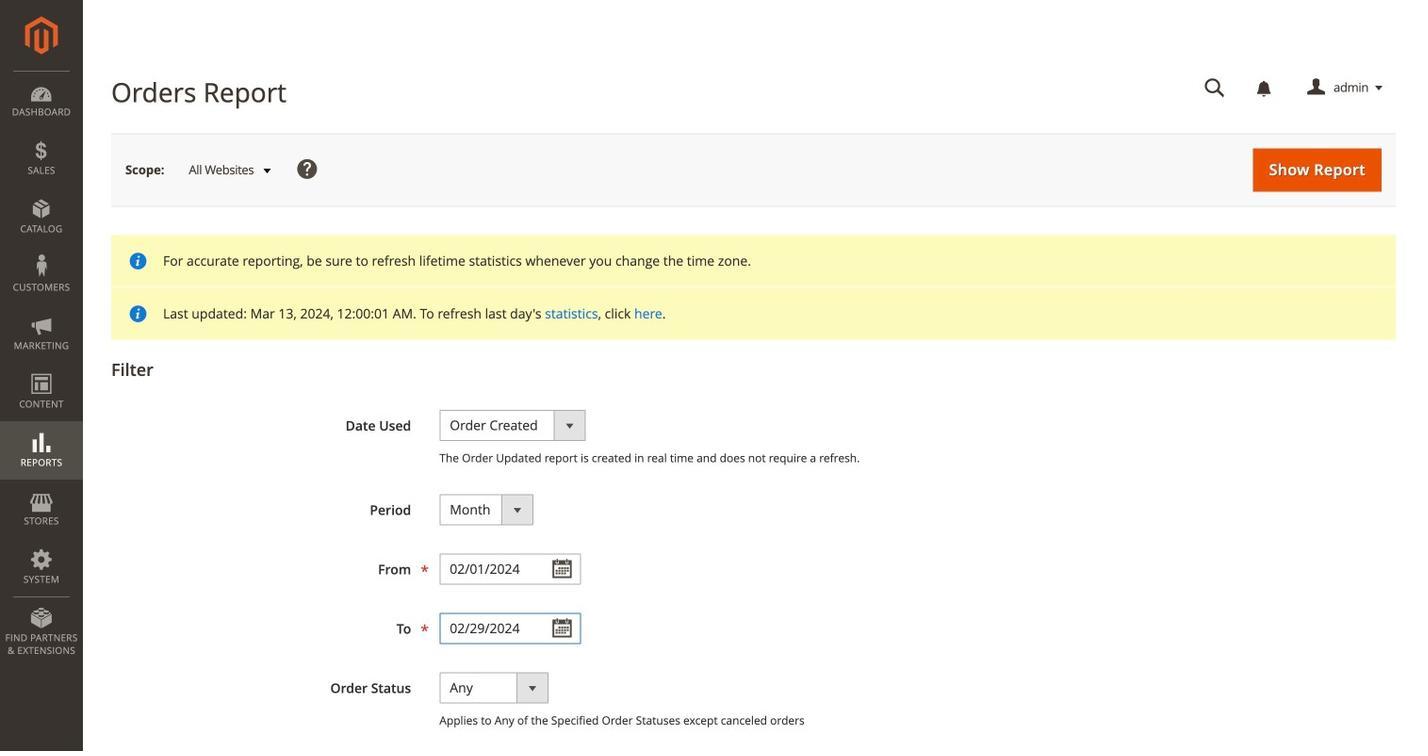 Task type: locate. For each thing, give the bounding box(es) containing it.
magento admin panel image
[[25, 16, 58, 55]]

None text field
[[1192, 72, 1239, 105], [440, 554, 581, 585], [1192, 72, 1239, 105], [440, 554, 581, 585]]

menu bar
[[0, 71, 83, 667]]

None text field
[[440, 613, 581, 644]]



Task type: vqa. For each thing, say whether or not it's contained in the screenshot.
menu
no



